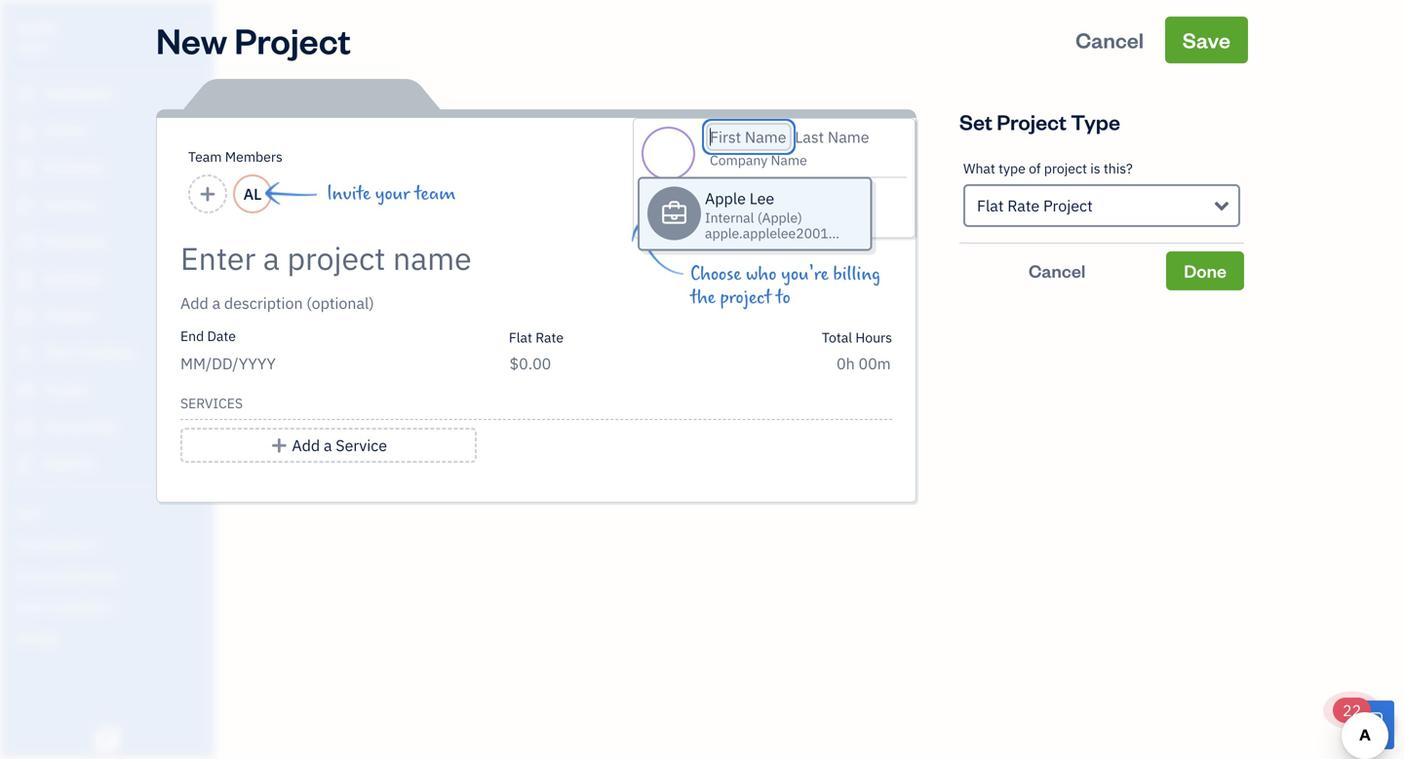Task type: locate. For each thing, give the bounding box(es) containing it.
1 horizontal spatial rate
[[1008, 196, 1040, 216]]

al
[[243, 184, 262, 204]]

main element
[[0, 0, 263, 760]]

services
[[180, 395, 243, 413]]

2 vertical spatial project
[[1044, 196, 1093, 216]]

project
[[234, 17, 351, 63], [997, 108, 1067, 136], [1044, 196, 1093, 216]]

what type of project is this?
[[964, 159, 1133, 178]]

project
[[1044, 159, 1087, 178], [720, 287, 772, 309]]

0 horizontal spatial project
[[720, 287, 772, 309]]

total hours
[[822, 329, 892, 347]]

plus image
[[270, 434, 288, 457]]

Hourly Budget text field
[[837, 354, 892, 374]]

apple
[[16, 17, 58, 38], [705, 188, 746, 209]]

Project Description text field
[[180, 292, 717, 315]]

1 horizontal spatial apple
[[705, 188, 746, 209]]

timer image
[[13, 344, 36, 364]]

0 horizontal spatial apple
[[16, 17, 58, 38]]

1 vertical spatial rate
[[536, 329, 564, 347]]

0 vertical spatial cancel button
[[1058, 17, 1162, 63]]

22
[[1343, 701, 1362, 721]]

cancel down flat rate project
[[1029, 259, 1086, 282]]

resource center badge image
[[1346, 701, 1395, 750]]

1 vertical spatial flat
[[509, 329, 532, 347]]

rate inside project type field
[[1008, 196, 1040, 216]]

project left 'is'
[[1044, 159, 1087, 178]]

rate for flat rate
[[536, 329, 564, 347]]

project down who
[[720, 287, 772, 309]]

cancel button down flat rate project
[[960, 252, 1155, 291]]

cancel
[[1076, 26, 1144, 54], [1029, 259, 1086, 282]]

type
[[1071, 108, 1121, 136]]

Project Type field
[[964, 184, 1241, 227]]

expense image
[[13, 270, 36, 290]]

who
[[746, 264, 777, 285]]

project image
[[13, 307, 36, 327]]

you're
[[781, 264, 829, 285]]

1 horizontal spatial project
[[1044, 159, 1087, 178]]

done button
[[1167, 252, 1244, 291]]

0 vertical spatial project
[[1044, 159, 1087, 178]]

apple up "owner"
[[16, 17, 58, 38]]

team members
[[188, 148, 283, 166]]

invite
[[327, 183, 371, 205]]

apple owner
[[16, 17, 58, 55]]

flat
[[977, 196, 1004, 216], [509, 329, 532, 347]]

1 vertical spatial cancel
[[1029, 259, 1086, 282]]

flat rate project
[[977, 196, 1093, 216]]

internal
[[705, 209, 754, 227]]

project for new
[[234, 17, 351, 63]]

Amount (USD) text field
[[509, 354, 552, 374]]

save
[[1183, 26, 1231, 54]]

of
[[1029, 159, 1041, 178]]

cancel button
[[1058, 17, 1162, 63], [960, 252, 1155, 291]]

0 horizontal spatial flat
[[509, 329, 532, 347]]

1 vertical spatial project
[[720, 287, 772, 309]]

cancel up the type
[[1076, 26, 1144, 54]]

chart image
[[13, 418, 36, 438]]

flat for flat rate project
[[977, 196, 1004, 216]]

apps image
[[15, 505, 209, 521]]

apple inside the apple lee internal (apple) apple.applelee2001@gmail.com
[[705, 188, 746, 209]]

First Name text field
[[710, 127, 788, 147]]

0 vertical spatial flat
[[977, 196, 1004, 216]]

flat down what
[[977, 196, 1004, 216]]

client image
[[13, 122, 36, 141]]

flat inside project type field
[[977, 196, 1004, 216]]

what type of project is this? element
[[960, 145, 1244, 244]]

new project
[[156, 17, 351, 63]]

flat up amount (usd) text field on the left of page
[[509, 329, 532, 347]]

project for set
[[997, 108, 1067, 136]]

service
[[336, 435, 387, 456]]

what
[[964, 159, 996, 178]]

1 vertical spatial project
[[997, 108, 1067, 136]]

apple up phone image
[[705, 188, 746, 209]]

new
[[156, 17, 227, 63]]

project inside field
[[1044, 196, 1093, 216]]

0 horizontal spatial rate
[[536, 329, 564, 347]]

estimate image
[[13, 159, 36, 178]]

rate up amount (usd) text field on the left of page
[[536, 329, 564, 347]]

1 vertical spatial apple
[[705, 188, 746, 209]]

project inside choose who you're billing the project to
[[720, 287, 772, 309]]

cancel for the bottommost cancel button
[[1029, 259, 1086, 282]]

date
[[207, 327, 236, 345]]

total
[[822, 329, 852, 347]]

invoice image
[[13, 196, 36, 216]]

rate down of
[[1008, 196, 1040, 216]]

0 vertical spatial project
[[234, 17, 351, 63]]

apple inside main "element"
[[16, 17, 58, 38]]

end
[[180, 327, 204, 345]]

items and services image
[[15, 568, 209, 583]]

0 vertical spatial rate
[[1008, 196, 1040, 216]]

cancel button up the type
[[1058, 17, 1162, 63]]

Project Name text field
[[180, 239, 717, 278]]

bank connections image
[[15, 599, 209, 614]]

apple for owner
[[16, 17, 58, 38]]

end date
[[180, 327, 236, 345]]

0 vertical spatial apple
[[16, 17, 58, 38]]

1 horizontal spatial flat
[[977, 196, 1004, 216]]

set
[[960, 108, 993, 136]]

apple for lee
[[705, 188, 746, 209]]

0 vertical spatial cancel
[[1076, 26, 1144, 54]]

rate
[[1008, 196, 1040, 216], [536, 329, 564, 347]]



Task type: describe. For each thing, give the bounding box(es) containing it.
cancel for the topmost cancel button
[[1076, 26, 1144, 54]]

done
[[1184, 259, 1227, 282]]

team
[[415, 183, 456, 205]]

dashboard image
[[13, 85, 36, 104]]

add a service
[[292, 435, 387, 456]]

team members image
[[15, 536, 209, 552]]

this?
[[1104, 159, 1133, 178]]

Email Address text field
[[739, 186, 828, 204]]

Company Name text field
[[710, 151, 809, 169]]

members
[[225, 148, 283, 166]]

freshbooks image
[[92, 729, 123, 752]]

billing
[[833, 264, 881, 285]]

add
[[292, 435, 320, 456]]

flat rate
[[509, 329, 564, 347]]

apple.applelee2001@gmail.com
[[705, 224, 905, 242]]

apple lee internal (apple) apple.applelee2001@gmail.com
[[705, 188, 905, 242]]

type
[[999, 159, 1026, 178]]

team
[[188, 148, 222, 166]]

1 vertical spatial cancel button
[[960, 252, 1155, 291]]

set project type
[[960, 108, 1121, 136]]

owner
[[16, 39, 52, 55]]

phone image
[[710, 212, 730, 227]]

lee
[[750, 188, 775, 209]]

choose
[[691, 264, 742, 285]]

report image
[[13, 455, 36, 475]]

briefcase image
[[661, 206, 688, 222]]

Phone Number text field
[[739, 212, 832, 230]]

envelope image
[[710, 186, 730, 201]]

is
[[1091, 159, 1101, 178]]

(apple)
[[758, 209, 803, 227]]

to
[[776, 287, 791, 309]]

your
[[375, 183, 410, 205]]

flat for flat rate
[[509, 329, 532, 347]]

settings image
[[15, 630, 209, 646]]

22 button
[[1333, 698, 1395, 750]]

a
[[324, 435, 332, 456]]

choose who you're billing the project to
[[691, 264, 881, 309]]

add a service button
[[180, 428, 477, 463]]

save button
[[1165, 17, 1248, 63]]

rate for flat rate project
[[1008, 196, 1040, 216]]

money image
[[13, 381, 36, 401]]

Last Name text field
[[795, 127, 870, 147]]

hours
[[856, 329, 892, 347]]

payment image
[[13, 233, 36, 253]]

End date in  format text field
[[180, 354, 418, 374]]

add team member image
[[199, 182, 217, 206]]

the
[[691, 287, 716, 309]]

invite your team
[[327, 183, 456, 205]]



Task type: vqa. For each thing, say whether or not it's contained in the screenshot.
New Project
yes



